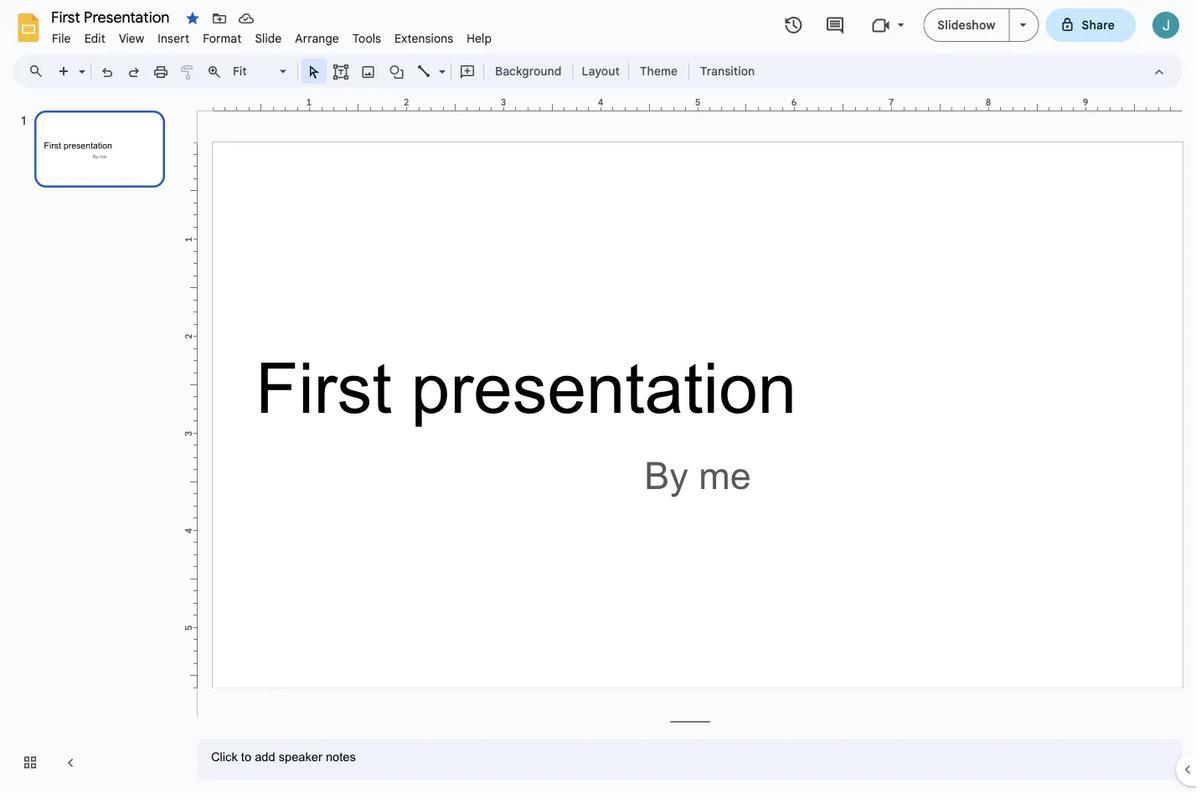 Task type: locate. For each thing, give the bounding box(es) containing it.
slide menu item
[[248, 28, 289, 48]]

arrange menu item
[[289, 28, 346, 48]]

application
[[0, 0, 1197, 794]]

share
[[1082, 18, 1115, 32]]

theme button
[[633, 59, 686, 84]]

view
[[119, 31, 144, 46]]

tools
[[353, 31, 381, 46]]

navigation
[[0, 95, 184, 794]]

extensions
[[395, 31, 454, 46]]

menu bar containing file
[[45, 22, 499, 49]]

Menus field
[[21, 60, 58, 83]]

new slide with layout image
[[75, 60, 85, 66]]

transition button
[[693, 59, 763, 84]]

slideshow button
[[924, 8, 1010, 42]]

slide
[[255, 31, 282, 46]]

share button
[[1046, 8, 1136, 42]]

transition
[[701, 64, 755, 78]]

view menu item
[[112, 28, 151, 48]]

file menu item
[[45, 28, 78, 48]]

format menu item
[[196, 28, 248, 48]]

background button
[[488, 59, 569, 84]]

Zoom text field
[[230, 60, 277, 83]]

edit menu item
[[78, 28, 112, 48]]

tools menu item
[[346, 28, 388, 48]]

menu bar
[[45, 22, 499, 49]]



Task type: vqa. For each thing, say whether or not it's contained in the screenshot.
edit
yes



Task type: describe. For each thing, give the bounding box(es) containing it.
navigation inside application
[[0, 95, 184, 794]]

menu bar banner
[[0, 0, 1197, 794]]

format
[[203, 31, 242, 46]]

main toolbar
[[49, 59, 764, 84]]

insert image image
[[359, 60, 378, 83]]

slideshow
[[938, 18, 996, 32]]

layout button
[[577, 59, 625, 84]]

insert menu item
[[151, 28, 196, 48]]

theme
[[640, 64, 678, 78]]

help
[[467, 31, 492, 46]]

Zoom field
[[228, 60, 294, 84]]

menu bar inside menu bar banner
[[45, 22, 499, 49]]

shape image
[[388, 60, 407, 83]]

arrange
[[295, 31, 339, 46]]

extensions menu item
[[388, 28, 460, 48]]

help menu item
[[460, 28, 499, 48]]

Rename text field
[[45, 7, 179, 27]]

Star checkbox
[[181, 7, 204, 30]]

application containing slideshow
[[0, 0, 1197, 794]]

background
[[495, 64, 562, 78]]

edit
[[84, 31, 106, 46]]

insert
[[158, 31, 190, 46]]

presentation options image
[[1020, 23, 1027, 27]]

layout
[[582, 64, 620, 78]]

file
[[52, 31, 71, 46]]



